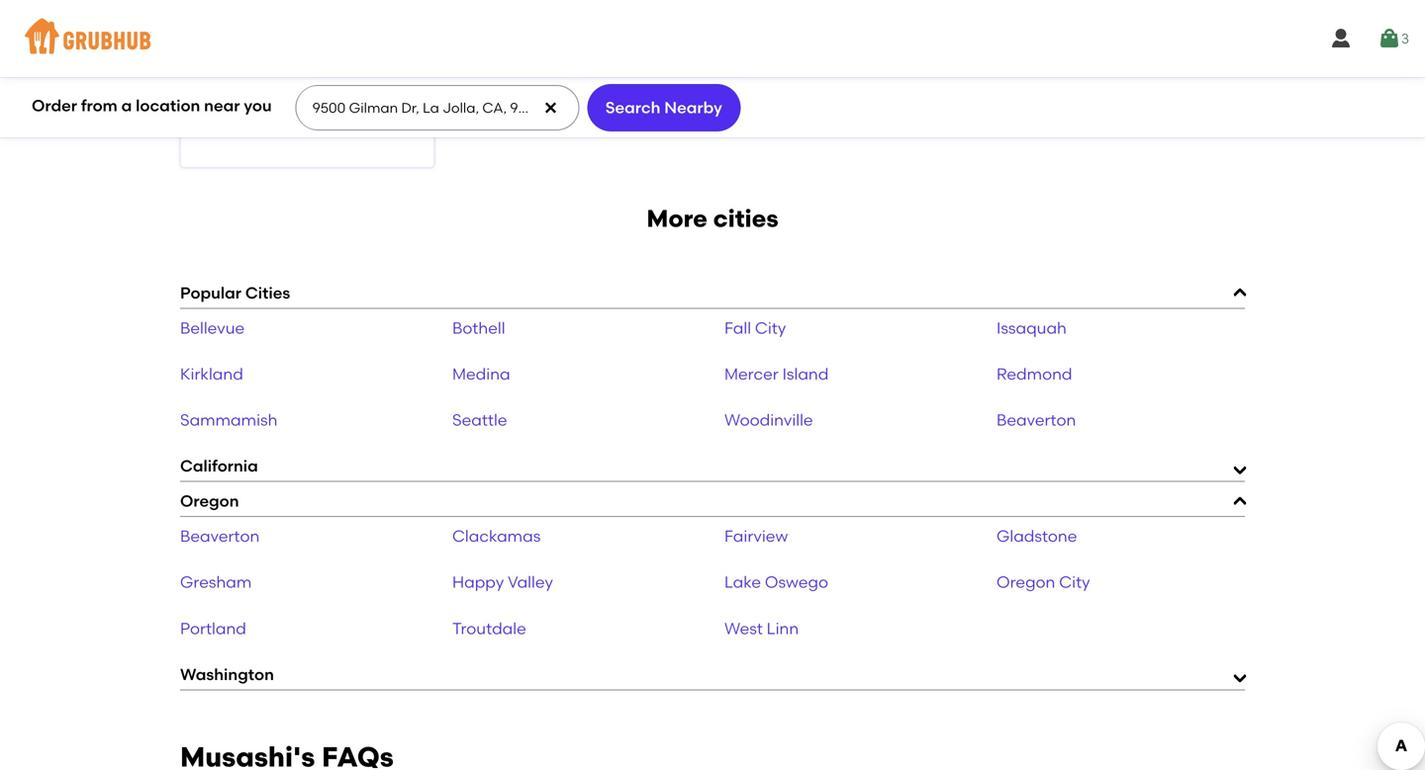 Task type: vqa. For each thing, say whether or not it's contained in the screenshot.
Beaverton link
yes



Task type: describe. For each thing, give the bounding box(es) containing it.
oswego
[[765, 573, 828, 593]]

10–20 min 0.69 mi
[[197, 92, 254, 123]]

lake oswego link
[[724, 573, 828, 593]]

happy valley link
[[452, 573, 553, 593]]

0 horizontal spatial svg image
[[543, 100, 558, 116]]

troutdale link
[[452, 619, 526, 639]]

city for fall city
[[755, 319, 786, 338]]

cities
[[245, 283, 290, 303]]

lake oswego
[[724, 573, 828, 593]]

linn
[[767, 619, 799, 639]]

more cities
[[647, 205, 778, 233]]

clackamas link
[[452, 527, 541, 546]]

1 horizontal spatial beaverton link
[[997, 411, 1076, 430]]

search
[[605, 98, 661, 117]]

island
[[782, 365, 829, 384]]

west
[[724, 619, 763, 639]]

portland link
[[180, 619, 246, 639]]

from
[[81, 96, 118, 116]]

fall city
[[724, 319, 786, 338]]

subscription pass image
[[197, 66, 217, 82]]

beaverton for bottommost the beaverton link
[[180, 527, 260, 546]]

gresham
[[180, 573, 252, 593]]

nearby
[[664, 98, 722, 117]]

0.69
[[197, 109, 221, 123]]

west linn link
[[724, 619, 799, 639]]

fairview link
[[724, 527, 788, 546]]

kirkland
[[180, 365, 243, 384]]

california
[[180, 457, 258, 476]]

more
[[647, 205, 708, 233]]

seattle link
[[452, 411, 507, 430]]

happy valley
[[452, 573, 553, 593]]

redmond
[[997, 365, 1072, 384]]

beaverton for the beaverton link to the right
[[997, 411, 1076, 430]]

woodinville
[[724, 411, 813, 430]]

oregon city link
[[997, 573, 1090, 593]]

seattle
[[452, 411, 507, 430]]

woodinville link
[[724, 411, 813, 430]]

sammamish
[[180, 411, 278, 430]]

1 vertical spatial beaverton link
[[180, 527, 260, 546]]

min
[[232, 92, 254, 106]]

a
[[121, 96, 132, 116]]

order from a location near you
[[32, 96, 272, 116]]

bellevue link
[[180, 319, 245, 338]]

oregon for oregon
[[180, 492, 239, 511]]

1 horizontal spatial svg image
[[1329, 27, 1353, 50]]

bellevue
[[180, 319, 245, 338]]

10–20
[[197, 92, 229, 106]]

city for oregon city
[[1059, 573, 1090, 593]]

issaquah
[[997, 319, 1067, 338]]

3 button
[[1377, 21, 1409, 56]]



Task type: locate. For each thing, give the bounding box(es) containing it.
110 ratings
[[349, 113, 418, 130]]

city right fall
[[755, 319, 786, 338]]

oregon down california
[[180, 492, 239, 511]]

0 horizontal spatial beaverton
[[180, 527, 260, 546]]

happy
[[452, 573, 504, 593]]

1 vertical spatial oregon
[[997, 573, 1055, 593]]

cities
[[713, 205, 778, 233]]

fall city link
[[724, 319, 786, 338]]

west linn
[[724, 619, 799, 639]]

mercer island link
[[724, 365, 829, 384]]

clackamas
[[452, 527, 541, 546]]

you
[[244, 96, 272, 116]]

medina link
[[452, 365, 510, 384]]

1 horizontal spatial oregon
[[997, 573, 1055, 593]]

Search Address search field
[[296, 86, 577, 130]]

beaverton link up gresham 'link'
[[180, 527, 260, 546]]

main navigation navigation
[[0, 0, 1425, 77]]

beaverton link down the redmond on the top right of page
[[997, 411, 1076, 430]]

popular cities
[[180, 283, 290, 303]]

oregon down gladstone link
[[997, 573, 1055, 593]]

ratings
[[371, 113, 418, 130]]

gladstone link
[[997, 527, 1077, 546]]

beaverton up gresham 'link'
[[180, 527, 260, 546]]

city
[[755, 319, 786, 338], [1059, 573, 1090, 593]]

gladstone
[[997, 527, 1077, 546]]

0 horizontal spatial city
[[755, 319, 786, 338]]

valley
[[508, 573, 553, 593]]

0 vertical spatial city
[[755, 319, 786, 338]]

bothell
[[452, 319, 505, 338]]

1 vertical spatial city
[[1059, 573, 1090, 593]]

3
[[1401, 30, 1409, 47]]

medina
[[452, 365, 510, 384]]

mercer
[[724, 365, 779, 384]]

beaverton link
[[997, 411, 1076, 430], [180, 527, 260, 546]]

2 horizontal spatial svg image
[[1377, 27, 1401, 50]]

fall
[[724, 319, 751, 338]]

oregon for oregon city
[[997, 573, 1055, 593]]

beaverton down the redmond on the top right of page
[[997, 411, 1076, 430]]

location
[[136, 96, 200, 116]]

0 horizontal spatial beaverton link
[[180, 527, 260, 546]]

kirkland link
[[180, 365, 243, 384]]

svg image inside 3 button
[[1377, 27, 1401, 50]]

bothell link
[[452, 319, 505, 338]]

star icon image
[[338, 91, 354, 106], [354, 91, 370, 106], [370, 91, 386, 106], [386, 91, 402, 106], [402, 91, 418, 106], [402, 91, 418, 106]]

oregon city
[[997, 573, 1090, 593]]

svg image
[[1329, 27, 1353, 50], [1377, 27, 1401, 50], [543, 100, 558, 116]]

1 horizontal spatial city
[[1059, 573, 1090, 593]]

portland
[[180, 619, 246, 639]]

1 vertical spatial beaverton
[[180, 527, 260, 546]]

fairview
[[724, 527, 788, 546]]

beaverton
[[997, 411, 1076, 430], [180, 527, 260, 546]]

washington
[[180, 665, 274, 685]]

110
[[349, 113, 368, 130]]

gresham link
[[180, 573, 252, 593]]

redmond link
[[997, 365, 1072, 384]]

mi
[[225, 109, 239, 123]]

troutdale
[[452, 619, 526, 639]]

lake
[[724, 573, 761, 593]]

near
[[204, 96, 240, 116]]

0 horizontal spatial oregon
[[180, 492, 239, 511]]

0 vertical spatial oregon
[[180, 492, 239, 511]]

chicken
[[225, 66, 272, 81]]

search nearby button
[[587, 84, 741, 132]]

0 vertical spatial beaverton link
[[997, 411, 1076, 430]]

0 vertical spatial beaverton
[[997, 411, 1076, 430]]

oregon
[[180, 492, 239, 511], [997, 573, 1055, 593]]

city down gladstone link
[[1059, 573, 1090, 593]]

order
[[32, 96, 77, 116]]

issaquah link
[[997, 319, 1067, 338]]

sammamish link
[[180, 411, 278, 430]]

mercer island
[[724, 365, 829, 384]]

popular
[[180, 283, 241, 303]]

1 horizontal spatial beaverton
[[997, 411, 1076, 430]]

search nearby
[[605, 98, 722, 117]]



